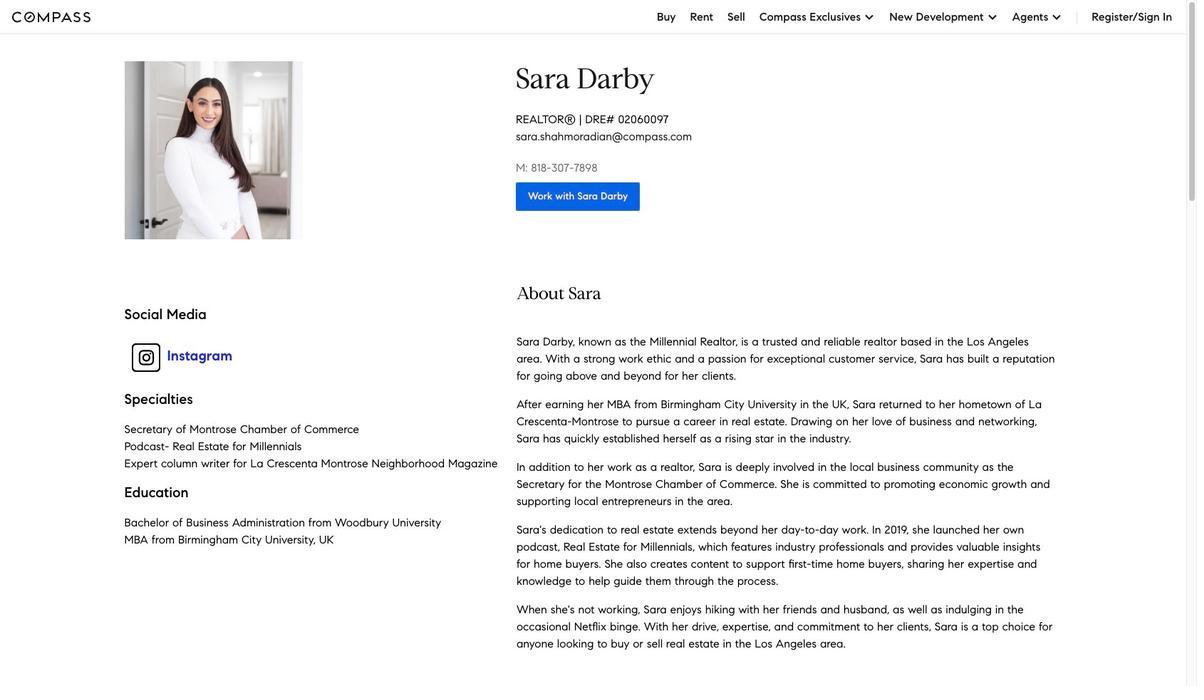 Task type: locate. For each thing, give the bounding box(es) containing it.
instagram logo image
[[124, 336, 167, 379]]



Task type: describe. For each thing, give the bounding box(es) containing it.
sara darby image
[[124, 61, 303, 240]]



Task type: vqa. For each thing, say whether or not it's contained in the screenshot.
Instagram Logo
yes



